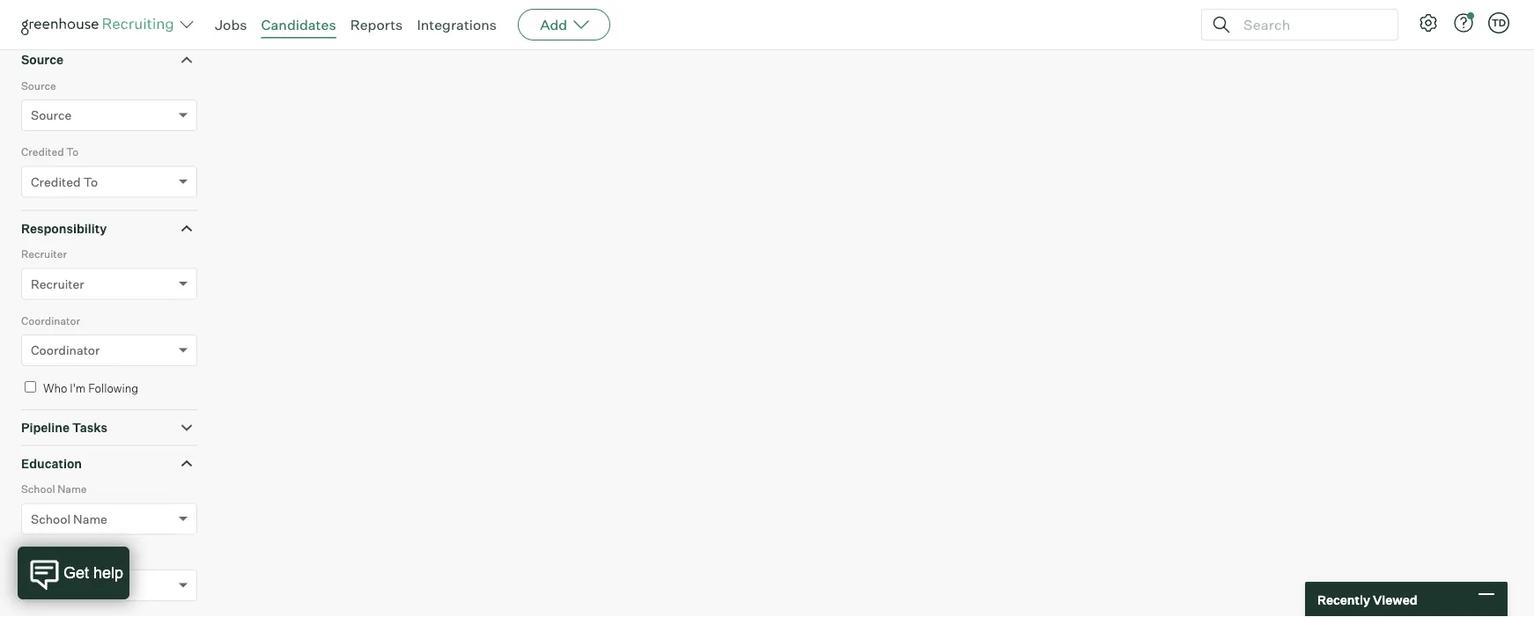 Task type: describe. For each thing, give the bounding box(es) containing it.
source for 'credited to' element
[[21, 79, 56, 92]]

recruiter element
[[21, 246, 197, 313]]

0 vertical spatial coordinator
[[21, 314, 80, 328]]

tasks
[[72, 420, 108, 436]]

i'm
[[70, 382, 86, 396]]

add button
[[518, 9, 611, 41]]

candidates link
[[261, 16, 336, 33]]

following
[[88, 382, 138, 396]]

source for source element
[[21, 52, 63, 68]]

0 vertical spatial name
[[57, 483, 87, 496]]

pipeline tasks
[[21, 420, 108, 436]]

jobs
[[215, 16, 247, 33]]

recently viewed
[[1318, 592, 1418, 608]]

integrations link
[[417, 16, 497, 33]]

td button
[[1486, 9, 1514, 37]]

0 vertical spatial degree
[[21, 550, 57, 563]]

0 vertical spatial to
[[66, 146, 79, 159]]

greenhouse recruiting image
[[21, 14, 180, 35]]

integrations
[[417, 16, 497, 33]]

coordinator element
[[21, 313, 197, 379]]

1 vertical spatial degree
[[31, 578, 73, 594]]

add
[[540, 16, 568, 33]]

configure image
[[1419, 12, 1440, 33]]

details
[[63, 16, 105, 32]]

0 vertical spatial credited to
[[21, 146, 79, 159]]

1 vertical spatial school name
[[31, 512, 107, 527]]

reports
[[350, 16, 403, 33]]

candidates
[[261, 16, 336, 33]]

td
[[1493, 17, 1507, 29]]

0 vertical spatial school
[[21, 483, 55, 496]]



Task type: locate. For each thing, give the bounding box(es) containing it.
0 vertical spatial school name
[[21, 483, 87, 496]]

recruiter
[[21, 248, 67, 261], [31, 276, 84, 292]]

recently
[[1318, 592, 1371, 608]]

2 vertical spatial source
[[31, 108, 72, 123]]

1 vertical spatial credited to
[[31, 174, 98, 190]]

0 horizontal spatial to
[[66, 146, 79, 159]]

1 vertical spatial name
[[73, 512, 107, 527]]

Who I'm Following checkbox
[[25, 382, 36, 393]]

0 vertical spatial source
[[21, 52, 63, 68]]

1 vertical spatial school
[[31, 512, 71, 527]]

school name element
[[21, 481, 197, 548]]

viewed
[[1374, 592, 1418, 608]]

1 horizontal spatial to
[[83, 174, 98, 190]]

source
[[21, 52, 63, 68], [21, 79, 56, 92], [31, 108, 72, 123]]

degree
[[21, 550, 57, 563], [31, 578, 73, 594]]

credited to up responsibility
[[31, 174, 98, 190]]

reports link
[[350, 16, 403, 33]]

degree element
[[21, 548, 197, 614]]

coordinator
[[21, 314, 80, 328], [31, 343, 100, 358]]

to up responsibility
[[83, 174, 98, 190]]

name up the degree element
[[73, 512, 107, 527]]

responsibility
[[21, 221, 107, 236]]

0 vertical spatial recruiter
[[21, 248, 67, 261]]

1 vertical spatial credited
[[31, 174, 81, 190]]

school
[[21, 483, 55, 496], [31, 512, 71, 527]]

who
[[43, 382, 67, 396]]

school name
[[21, 483, 87, 496], [31, 512, 107, 527]]

to
[[66, 146, 79, 159], [83, 174, 98, 190]]

td button
[[1489, 12, 1510, 33]]

profile
[[21, 16, 60, 32]]

credited to element
[[21, 144, 197, 210]]

credited to down source element
[[21, 146, 79, 159]]

1 vertical spatial to
[[83, 174, 98, 190]]

source element
[[21, 77, 197, 144]]

credited down source element
[[21, 146, 64, 159]]

credited
[[21, 146, 64, 159], [31, 174, 81, 190]]

credited up responsibility
[[31, 174, 81, 190]]

name down education
[[57, 483, 87, 496]]

0 vertical spatial credited
[[21, 146, 64, 159]]

Search text field
[[1240, 12, 1382, 37]]

pipeline
[[21, 420, 70, 436]]

1 vertical spatial source
[[21, 79, 56, 92]]

1 vertical spatial recruiter
[[31, 276, 84, 292]]

profile details
[[21, 16, 105, 32]]

name
[[57, 483, 87, 496], [73, 512, 107, 527]]

jobs link
[[215, 16, 247, 33]]

education
[[21, 456, 82, 472]]

1 vertical spatial coordinator
[[31, 343, 100, 358]]

credited to
[[21, 146, 79, 159], [31, 174, 98, 190]]

to down source element
[[66, 146, 79, 159]]

who i'm following
[[43, 382, 138, 396]]



Task type: vqa. For each thing, say whether or not it's contained in the screenshot.
Integrations on the left top of page
yes



